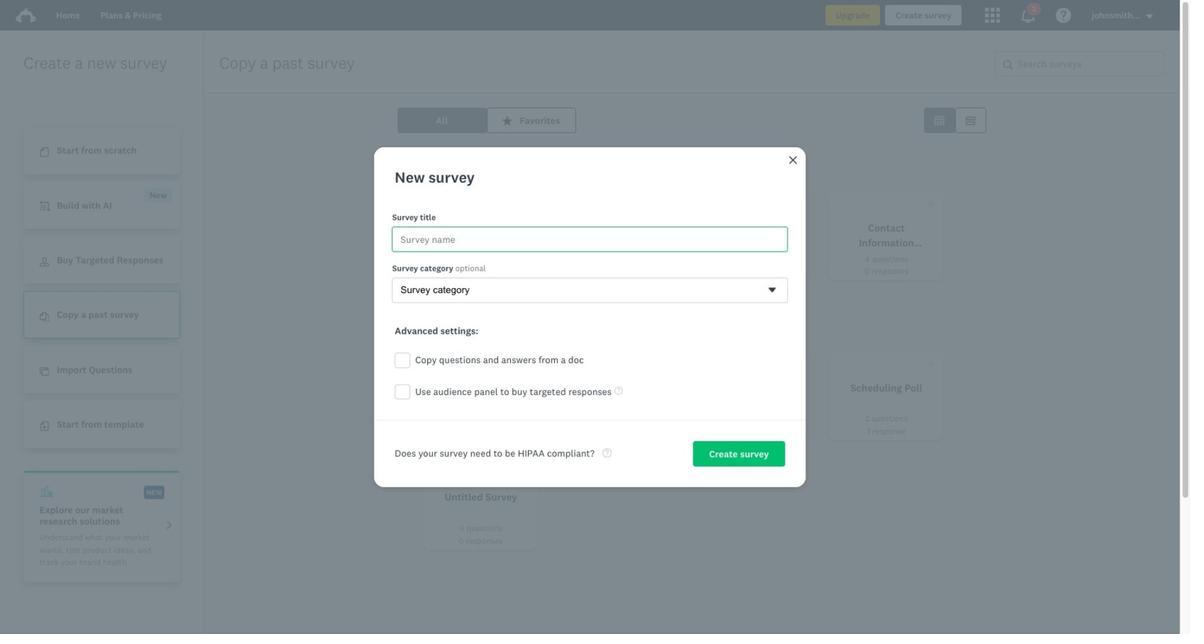 Task type: vqa. For each thing, say whether or not it's contained in the screenshot.
DOCUMENTPLUS 'image'
yes



Task type: locate. For each thing, give the bounding box(es) containing it.
textboxmultiple image
[[966, 116, 976, 126]]

starfilled image
[[503, 116, 512, 126], [520, 359, 530, 369]]

1 horizontal spatial starfilled image
[[520, 359, 530, 369]]

0 horizontal spatial help image
[[602, 448, 612, 458]]

0 vertical spatial help image
[[614, 387, 623, 395]]

grid image
[[935, 116, 944, 126]]

brand logo image
[[15, 5, 36, 26], [15, 8, 36, 23]]

help image
[[614, 387, 623, 395], [602, 448, 612, 458]]

2 brand logo image from the top
[[15, 8, 36, 23]]

close image
[[788, 155, 798, 166], [789, 157, 797, 164]]

1 vertical spatial help image
[[602, 448, 612, 458]]

1 horizontal spatial help image
[[614, 387, 623, 395]]

dropdown arrow icon image
[[1146, 12, 1154, 21], [1147, 14, 1153, 18]]

dialog
[[374, 148, 806, 487]]

starfilled image
[[926, 199, 936, 209], [926, 359, 936, 369]]

documentclone image
[[40, 312, 49, 322]]

1 vertical spatial starfilled image
[[926, 359, 936, 369]]

0 vertical spatial starfilled image
[[926, 199, 936, 209]]

search image
[[1003, 60, 1013, 70]]

0 vertical spatial starfilled image
[[503, 116, 512, 126]]

products icon image
[[985, 8, 1000, 23], [985, 8, 1000, 23]]



Task type: describe. For each thing, give the bounding box(es) containing it.
2 starfilled image from the top
[[926, 359, 936, 369]]

1 vertical spatial starfilled image
[[520, 359, 530, 369]]

Search surveys field
[[1013, 52, 1164, 76]]

clone image
[[40, 367, 49, 377]]

Survey name field
[[392, 227, 788, 253]]

notification center icon image
[[1021, 8, 1036, 23]]

document image
[[40, 148, 49, 157]]

documentplus image
[[40, 422, 49, 431]]

1 brand logo image from the top
[[15, 5, 36, 26]]

1 starfilled image from the top
[[926, 199, 936, 209]]

user image
[[40, 257, 49, 267]]

help icon image
[[1056, 8, 1072, 23]]

0 horizontal spatial starfilled image
[[503, 116, 512, 126]]

chevronright image
[[164, 521, 174, 530]]



